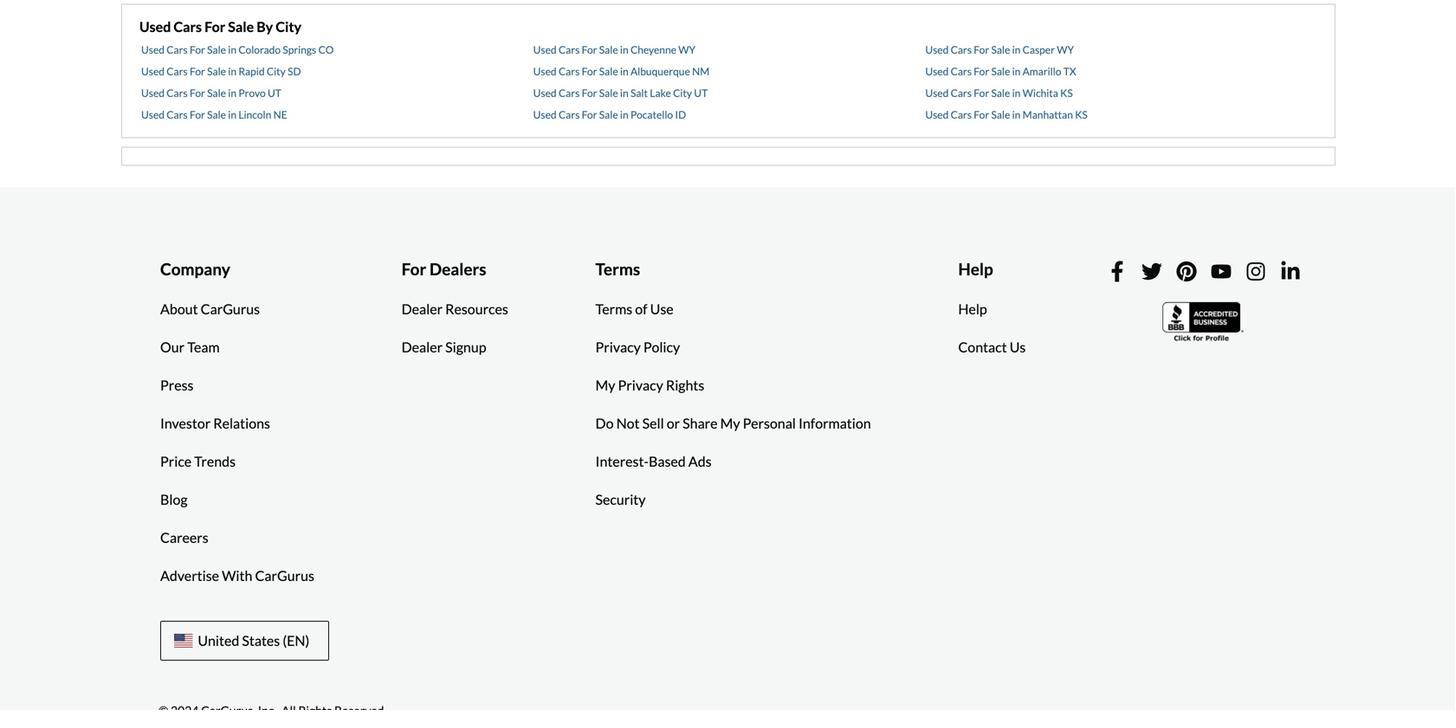 Task type: locate. For each thing, give the bounding box(es) containing it.
in up used cars for sale in salt lake city ut link
[[620, 65, 629, 78]]

company
[[160, 259, 230, 279]]

sale down used cars for sale in salt lake city ut link
[[599, 108, 618, 121]]

dealer signup link
[[389, 328, 499, 366]]

1 wy from the left
[[678, 43, 696, 56]]

cars
[[174, 18, 202, 35], [167, 43, 188, 56], [559, 43, 580, 56], [951, 43, 972, 56], [167, 65, 188, 78], [559, 65, 580, 78], [951, 65, 972, 78], [167, 87, 188, 99], [559, 87, 580, 99], [951, 87, 972, 99], [167, 108, 188, 121], [559, 108, 580, 121], [951, 108, 972, 121]]

cars down the used cars for sale in provo ut link
[[167, 108, 188, 121]]

cars up used cars for sale in amarillo tx
[[951, 43, 972, 56]]

1 vertical spatial privacy
[[618, 377, 663, 394]]

help
[[958, 259, 993, 279], [958, 301, 987, 317]]

dealer up dealer signup
[[402, 301, 443, 317]]

used for used cars for sale in lincoln ne
[[141, 108, 165, 121]]

used for used cars for sale in wichita ks
[[925, 87, 949, 99]]

in left lincoln in the left of the page
[[228, 108, 237, 121]]

for up used cars for sale in rapid city sd link
[[190, 43, 205, 56]]

dealer for dealer signup
[[402, 339, 443, 356]]

city right by
[[276, 18, 302, 35]]

dealer inside "link"
[[402, 339, 443, 356]]

used down used cars for sale in wichita ks
[[925, 108, 949, 121]]

in up used cars for sale in manhattan ks
[[1012, 87, 1021, 99]]

cars for used cars for sale in provo ut
[[167, 87, 188, 99]]

used cars for sale in lincoln ne link
[[141, 108, 287, 121]]

1 vertical spatial ks
[[1075, 108, 1088, 121]]

for left dealers
[[402, 259, 426, 279]]

cars for used cars for sale in rapid city sd
[[167, 65, 188, 78]]

sale down the used cars for sale in provo ut link
[[207, 108, 226, 121]]

sale down used cars for sale in casper wy
[[991, 65, 1010, 78]]

ks for used cars for sale in manhattan ks
[[1075, 108, 1088, 121]]

used cars for sale in albuquerque nm
[[533, 65, 710, 78]]

1 vertical spatial help
[[958, 301, 987, 317]]

blog
[[160, 491, 188, 508]]

wy
[[678, 43, 696, 56], [1057, 43, 1074, 56]]

0 horizontal spatial my
[[596, 377, 615, 394]]

used down used cars for sale by city
[[141, 43, 165, 56]]

for for cheyenne
[[582, 43, 597, 56]]

ks down 'tx' on the top of page
[[1060, 87, 1073, 99]]

sale down used cars for sale in amarillo tx link
[[991, 87, 1010, 99]]

ut
[[268, 87, 281, 99], [694, 87, 708, 99]]

for up used cars for sale in lincoln ne link
[[190, 87, 205, 99]]

0 horizontal spatial ut
[[268, 87, 281, 99]]

used up used cars for sale in albuquerque nm
[[533, 43, 557, 56]]

used cars for sale in wichita ks
[[925, 87, 1073, 99]]

casper
[[1023, 43, 1055, 56]]

used up used cars for sale in provo ut
[[141, 65, 165, 78]]

sale for casper
[[991, 43, 1010, 56]]

used for used cars for sale in pocatello id
[[533, 108, 557, 121]]

used down used cars for sale in salt lake city ut link
[[533, 108, 557, 121]]

used for used cars for sale in manhattan ks
[[925, 108, 949, 121]]

0 horizontal spatial wy
[[678, 43, 696, 56]]

cars for used cars for sale in wichita ks
[[951, 87, 972, 99]]

sale for manhattan
[[991, 108, 1010, 121]]

for for amarillo
[[974, 65, 989, 78]]

used up used cars for sale in lincoln ne link
[[141, 87, 165, 99]]

ks right manhattan
[[1075, 108, 1088, 121]]

rights
[[666, 377, 705, 394]]

1 horizontal spatial my
[[720, 415, 740, 432]]

cargurus
[[201, 301, 260, 317], [255, 567, 314, 584]]

advertise with cargurus
[[160, 567, 314, 584]]

used down 'used cars for sale in cheyenne wy' link
[[533, 65, 557, 78]]

advertise with cargurus link
[[147, 557, 327, 595]]

cars for used cars for sale in albuquerque nm
[[559, 65, 580, 78]]

sale up used cars for sale in rapid city sd
[[207, 43, 226, 56]]

sale down 'used cars for sale in cheyenne wy' link
[[599, 65, 618, 78]]

cars down used cars for sale in wichita ks
[[951, 108, 972, 121]]

1 terms from the top
[[596, 259, 640, 279]]

wy up nm
[[678, 43, 696, 56]]

0 vertical spatial dealer
[[402, 301, 443, 317]]

terms left of
[[596, 301, 633, 317]]

terms up terms of use
[[596, 259, 640, 279]]

cars up used cars for sale in colorado springs co link at the top left
[[174, 18, 202, 35]]

careers
[[160, 529, 209, 546]]

ads
[[689, 453, 712, 470]]

in left casper
[[1012, 43, 1021, 56]]

used cars for sale in provo ut
[[141, 87, 281, 99]]

2 dealer from the top
[[402, 339, 443, 356]]

cargurus up team
[[201, 301, 260, 317]]

dealer
[[402, 301, 443, 317], [402, 339, 443, 356]]

my up do
[[596, 377, 615, 394]]

for up the used cars for sale in albuquerque nm "link" at the left of the page
[[582, 43, 597, 56]]

0 vertical spatial cargurus
[[201, 301, 260, 317]]

privacy
[[596, 339, 641, 356], [618, 377, 663, 394]]

sell
[[642, 415, 664, 432]]

rapid
[[238, 65, 265, 78]]

city
[[276, 18, 302, 35], [267, 65, 286, 78], [673, 87, 692, 99]]

used cars for sale in casper wy link
[[925, 43, 1074, 56]]

sale up used cars for sale in lincoln ne link
[[207, 87, 226, 99]]

1 vertical spatial dealer
[[402, 339, 443, 356]]

for for albuquerque
[[582, 65, 597, 78]]

for up used cars for sale in colorado springs co link at the top left
[[205, 18, 225, 35]]

1 vertical spatial cargurus
[[255, 567, 314, 584]]

cars up used cars for sale in provo ut
[[167, 65, 188, 78]]

for up used cars for sale in wichita ks
[[974, 65, 989, 78]]

city left "sd"
[[267, 65, 286, 78]]

sale up used cars for sale in pocatello id
[[599, 87, 618, 99]]

for down used cars for sale in salt lake city ut link
[[582, 108, 597, 121]]

0 vertical spatial terms
[[596, 259, 640, 279]]

for up used cars for sale in pocatello id 'link'
[[582, 87, 597, 99]]

our
[[160, 339, 185, 356]]

price trends link
[[147, 443, 249, 481]]

for up the used cars for sale in provo ut link
[[190, 65, 205, 78]]

for down the used cars for sale in provo ut link
[[190, 108, 205, 121]]

our team
[[160, 339, 220, 356]]

ut up ne
[[268, 87, 281, 99]]

my privacy rights
[[596, 377, 705, 394]]

in down used cars for sale in salt lake city ut
[[620, 108, 629, 121]]

salt
[[631, 87, 648, 99]]

lincoln
[[238, 108, 271, 121]]

terms
[[596, 259, 640, 279], [596, 301, 633, 317]]

used for used cars for sale in salt lake city ut
[[533, 87, 557, 99]]

cars up used cars for sale in wichita ks
[[951, 65, 972, 78]]

0 vertical spatial my
[[596, 377, 615, 394]]

privacy down privacy policy link
[[618, 377, 663, 394]]

in left provo
[[228, 87, 237, 99]]

for for provo
[[190, 87, 205, 99]]

pocatello
[[631, 108, 673, 121]]

sale up used cars for sale in amarillo tx
[[991, 43, 1010, 56]]

used cars for sale in pocatello id link
[[533, 108, 686, 121]]

2 terms from the top
[[596, 301, 633, 317]]

used cars for sale in colorado springs co
[[141, 43, 334, 56]]

sale for rapid
[[207, 65, 226, 78]]

contact
[[958, 339, 1007, 356]]

sale down 'used cars for sale in wichita ks' link
[[991, 108, 1010, 121]]

sale up the used cars for sale in albuquerque nm "link" at the left of the page
[[599, 43, 618, 56]]

2 wy from the left
[[1057, 43, 1074, 56]]

in
[[228, 43, 237, 56], [620, 43, 629, 56], [1012, 43, 1021, 56], [228, 65, 237, 78], [620, 65, 629, 78], [1012, 65, 1021, 78], [228, 87, 237, 99], [620, 87, 629, 99], [1012, 87, 1021, 99], [228, 108, 237, 121], [620, 108, 629, 121], [1012, 108, 1021, 121]]

co
[[318, 43, 334, 56]]

cars up the used cars for sale in albuquerque nm "link" at the left of the page
[[559, 43, 580, 56]]

in left amarillo
[[1012, 65, 1021, 78]]

about cargurus link
[[147, 290, 273, 328]]

used up used cars for sale in rapid city sd
[[139, 18, 171, 35]]

in left salt
[[620, 87, 629, 99]]

in up the used cars for sale in albuquerque nm "link" at the left of the page
[[620, 43, 629, 56]]

used cars for sale in amarillo tx
[[925, 65, 1076, 78]]

1 horizontal spatial ks
[[1075, 108, 1088, 121]]

in up used cars for sale in rapid city sd
[[228, 43, 237, 56]]

wy up 'tx' on the top of page
[[1057, 43, 1074, 56]]

in for provo
[[228, 87, 237, 99]]

used cars for sale in provo ut link
[[141, 87, 281, 99]]

ut down nm
[[694, 87, 708, 99]]

dealer for dealer resources
[[402, 301, 443, 317]]

used for used cars for sale in cheyenne wy
[[533, 43, 557, 56]]

cars up used cars for sale in lincoln ne link
[[167, 87, 188, 99]]

investor relations link
[[147, 405, 283, 443]]

tx
[[1064, 65, 1076, 78]]

cars up used cars for sale in pocatello id 'link'
[[559, 87, 580, 99]]

for down 'used cars for sale in wichita ks' link
[[974, 108, 989, 121]]

provo
[[238, 87, 266, 99]]

for up used cars for sale in amarillo tx
[[974, 43, 989, 56]]

help up help link
[[958, 259, 993, 279]]

id
[[675, 108, 686, 121]]

used up used cars for sale in amarillo tx
[[925, 43, 949, 56]]

1 dealer from the top
[[402, 301, 443, 317]]

in for lincoln
[[228, 108, 237, 121]]

for down used cars for sale in amarillo tx link
[[974, 87, 989, 99]]

privacy down terms of use link
[[596, 339, 641, 356]]

for
[[205, 18, 225, 35], [190, 43, 205, 56], [582, 43, 597, 56], [974, 43, 989, 56], [190, 65, 205, 78], [582, 65, 597, 78], [974, 65, 989, 78], [190, 87, 205, 99], [582, 87, 597, 99], [974, 87, 989, 99], [190, 108, 205, 121], [582, 108, 597, 121], [974, 108, 989, 121], [402, 259, 426, 279]]

used cars for sale in cheyenne wy link
[[533, 43, 696, 56]]

cars up used cars for sale in rapid city sd link
[[167, 43, 188, 56]]

dealers
[[430, 259, 486, 279]]

sale up the used cars for sale in provo ut link
[[207, 65, 226, 78]]

signup
[[445, 339, 486, 356]]

for for manhattan
[[974, 108, 989, 121]]

in down 'used cars for sale in wichita ks' link
[[1012, 108, 1021, 121]]

in for pocatello
[[620, 108, 629, 121]]

1 vertical spatial my
[[720, 415, 740, 432]]

used up used cars for sale in pocatello id 'link'
[[533, 87, 557, 99]]

used down used cars for sale in amarillo tx link
[[925, 87, 949, 99]]

for for salt
[[582, 87, 597, 99]]

used up 'used cars for sale in wichita ks' link
[[925, 65, 949, 78]]

sale
[[228, 18, 254, 35], [207, 43, 226, 56], [599, 43, 618, 56], [991, 43, 1010, 56], [207, 65, 226, 78], [599, 65, 618, 78], [991, 65, 1010, 78], [207, 87, 226, 99], [599, 87, 618, 99], [991, 87, 1010, 99], [207, 108, 226, 121], [599, 108, 618, 121], [991, 108, 1010, 121]]

0 vertical spatial help
[[958, 259, 993, 279]]

cargurus right with
[[255, 567, 314, 584]]

dealer left signup
[[402, 339, 443, 356]]

cars down used cars for sale in salt lake city ut
[[559, 108, 580, 121]]

cars down used cars for sale in amarillo tx link
[[951, 87, 972, 99]]

ks for used cars for sale in wichita ks
[[1060, 87, 1073, 99]]

press link
[[147, 366, 207, 405]]

1 vertical spatial terms
[[596, 301, 633, 317]]

0 vertical spatial ks
[[1060, 87, 1073, 99]]

used down the used cars for sale in provo ut link
[[141, 108, 165, 121]]

help up contact
[[958, 301, 987, 317]]

about
[[160, 301, 198, 317]]

united states (en)
[[198, 632, 310, 649]]

0 horizontal spatial ks
[[1060, 87, 1073, 99]]

used cars for sale in cheyenne wy
[[533, 43, 696, 56]]

1 horizontal spatial wy
[[1057, 43, 1074, 56]]

for down 'used cars for sale in cheyenne wy' link
[[582, 65, 597, 78]]

used cars for sale in lincoln ne
[[141, 108, 287, 121]]

used for used cars for sale in amarillo tx
[[925, 65, 949, 78]]

my right share
[[720, 415, 740, 432]]

used cars for sale in pocatello id
[[533, 108, 686, 121]]

sale up used cars for sale in colorado springs co link at the top left
[[228, 18, 254, 35]]

1 horizontal spatial ut
[[694, 87, 708, 99]]

in left the rapid on the top of page
[[228, 65, 237, 78]]

sale for pocatello
[[599, 108, 618, 121]]

used cars for sale in rapid city sd link
[[141, 65, 301, 78]]

cars down 'used cars for sale in cheyenne wy' link
[[559, 65, 580, 78]]

cheyenne
[[631, 43, 676, 56]]

for for casper
[[974, 43, 989, 56]]

city up id
[[673, 87, 692, 99]]



Task type: vqa. For each thing, say whether or not it's contained in the screenshot.
'Us' image
yes



Task type: describe. For each thing, give the bounding box(es) containing it.
investor relations
[[160, 415, 270, 432]]

based
[[649, 453, 686, 470]]

sale for colorado
[[207, 43, 226, 56]]

2 vertical spatial city
[[673, 87, 692, 99]]

us
[[1010, 339, 1026, 356]]

sale for wichita
[[991, 87, 1010, 99]]

privacy policy link
[[583, 328, 693, 366]]

united
[[198, 632, 239, 649]]

albuquerque
[[631, 65, 690, 78]]

interest-
[[596, 453, 649, 470]]

amarillo
[[1023, 65, 1062, 78]]

wy for used cars for sale in casper wy
[[1057, 43, 1074, 56]]

relations
[[213, 415, 270, 432]]

share
[[683, 415, 718, 432]]

sale for albuquerque
[[599, 65, 618, 78]]

1 vertical spatial city
[[267, 65, 286, 78]]

states
[[242, 632, 280, 649]]

(en)
[[283, 632, 310, 649]]

cars for used cars for sale in pocatello id
[[559, 108, 580, 121]]

press
[[160, 377, 194, 394]]

price
[[160, 453, 192, 470]]

sale for provo
[[207, 87, 226, 99]]

interest-based ads link
[[583, 443, 725, 481]]

nm
[[692, 65, 710, 78]]

do
[[596, 415, 614, 432]]

advertise
[[160, 567, 219, 584]]

of
[[635, 301, 648, 317]]

used cars for sale in wichita ks link
[[925, 87, 1073, 99]]

0 vertical spatial city
[[276, 18, 302, 35]]

2 help from the top
[[958, 301, 987, 317]]

help link
[[945, 290, 1000, 328]]

investor
[[160, 415, 211, 432]]

or
[[667, 415, 680, 432]]

information
[[799, 415, 871, 432]]

trends
[[194, 453, 236, 470]]

lake
[[650, 87, 671, 99]]

click for the bbb business review of this auto listing service in cambridge ma image
[[1163, 300, 1246, 343]]

used cars for sale in colorado springs co link
[[141, 43, 334, 56]]

resources
[[445, 301, 508, 317]]

sale for city
[[228, 18, 254, 35]]

cargurus inside the about cargurus link
[[201, 301, 260, 317]]

used for used cars for sale in provo ut
[[141, 87, 165, 99]]

contact us
[[958, 339, 1026, 356]]

terms for terms
[[596, 259, 640, 279]]

my privacy rights link
[[583, 366, 718, 405]]

for for lincoln
[[190, 108, 205, 121]]

sale for salt
[[599, 87, 618, 99]]

dealer resources link
[[389, 290, 521, 328]]

cars for used cars for sale in manhattan ks
[[951, 108, 972, 121]]

policy
[[644, 339, 680, 356]]

used cars for sale in rapid city sd
[[141, 65, 301, 78]]

used for used cars for sale in colorado springs co
[[141, 43, 165, 56]]

terms of use link
[[583, 290, 687, 328]]

contact us link
[[945, 328, 1039, 366]]

in for wichita
[[1012, 87, 1021, 99]]

in for colorado
[[228, 43, 237, 56]]

terms of use
[[596, 301, 674, 317]]

careers link
[[147, 519, 221, 557]]

for dealers
[[402, 259, 486, 279]]

for for rapid
[[190, 65, 205, 78]]

used cars for sale in manhattan ks link
[[925, 108, 1088, 121]]

for for city
[[205, 18, 225, 35]]

team
[[187, 339, 220, 356]]

our team link
[[147, 328, 233, 366]]

used for used cars for sale by city
[[139, 18, 171, 35]]

sale for amarillo
[[991, 65, 1010, 78]]

wy for used cars for sale in cheyenne wy
[[678, 43, 696, 56]]

cars for used cars for sale in colorado springs co
[[167, 43, 188, 56]]

dealer signup
[[402, 339, 486, 356]]

colorado
[[238, 43, 281, 56]]

sale for cheyenne
[[599, 43, 618, 56]]

used for used cars for sale in albuquerque nm
[[533, 65, 557, 78]]

interest-based ads
[[596, 453, 712, 470]]

used cars for sale in amarillo tx link
[[925, 65, 1076, 78]]

do not sell or share my personal information
[[596, 415, 871, 432]]

used cars for sale by city
[[139, 18, 302, 35]]

1 help from the top
[[958, 259, 993, 279]]

in for salt
[[620, 87, 629, 99]]

in for cheyenne
[[620, 43, 629, 56]]

for for colorado
[[190, 43, 205, 56]]

cars for used cars for sale in salt lake city ut
[[559, 87, 580, 99]]

cars for used cars for sale in casper wy
[[951, 43, 972, 56]]

2 ut from the left
[[694, 87, 708, 99]]

terms for terms of use
[[596, 301, 633, 317]]

used cars for sale in salt lake city ut link
[[533, 87, 708, 99]]

in for casper
[[1012, 43, 1021, 56]]

for for wichita
[[974, 87, 989, 99]]

personal
[[743, 415, 796, 432]]

in for amarillo
[[1012, 65, 1021, 78]]

used cars for sale in manhattan ks
[[925, 108, 1088, 121]]

cars for used cars for sale in lincoln ne
[[167, 108, 188, 121]]

in for manhattan
[[1012, 108, 1021, 121]]

by
[[257, 18, 273, 35]]

used cars for sale in casper wy
[[925, 43, 1074, 56]]

price trends
[[160, 453, 236, 470]]

about cargurus
[[160, 301, 260, 317]]

sale for lincoln
[[207, 108, 226, 121]]

in for albuquerque
[[620, 65, 629, 78]]

privacy policy
[[596, 339, 680, 356]]

cars for used cars for sale in amarillo tx
[[951, 65, 972, 78]]

cars for used cars for sale by city
[[174, 18, 202, 35]]

cargurus inside advertise with cargurus link
[[255, 567, 314, 584]]

do not sell or share my personal information link
[[583, 405, 884, 443]]

dealer resources
[[402, 301, 508, 317]]

for for pocatello
[[582, 108, 597, 121]]

wichita
[[1023, 87, 1058, 99]]

used for used cars for sale in rapid city sd
[[141, 65, 165, 78]]

security
[[596, 491, 646, 508]]

used cars for sale in albuquerque nm link
[[533, 65, 710, 78]]

springs
[[283, 43, 316, 56]]

in for rapid
[[228, 65, 237, 78]]

us image
[[174, 634, 193, 648]]

blog link
[[147, 481, 201, 519]]

0 vertical spatial privacy
[[596, 339, 641, 356]]

used cars for sale in salt lake city ut
[[533, 87, 708, 99]]

security link
[[583, 481, 659, 519]]

with
[[222, 567, 252, 584]]

used for used cars for sale in casper wy
[[925, 43, 949, 56]]

manhattan
[[1023, 108, 1073, 121]]

not
[[616, 415, 640, 432]]

use
[[650, 301, 674, 317]]

cars for used cars for sale in cheyenne wy
[[559, 43, 580, 56]]

1 ut from the left
[[268, 87, 281, 99]]



